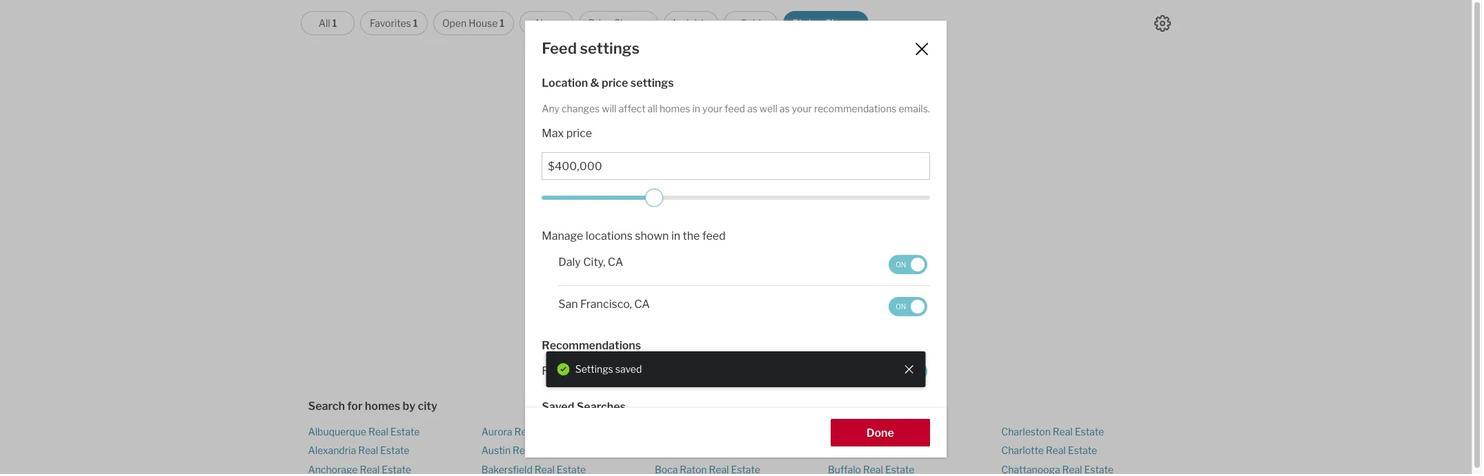 Task type: describe. For each thing, give the bounding box(es) containing it.
albuquerque real estate
[[308, 426, 420, 438]]

real for charleston
[[1053, 426, 1073, 438]]

charlotte
[[1001, 445, 1044, 457]]

2 as from the left
[[780, 103, 790, 115]]

done
[[867, 427, 894, 440]]

albuquerque
[[308, 426, 366, 438]]

insights
[[673, 17, 709, 29]]

location
[[542, 77, 588, 90]]

daly city, ca
[[558, 256, 623, 269]]

settings saved
[[575, 364, 642, 375]]

saving
[[707, 236, 740, 249]]

aurora
[[481, 426, 512, 438]]

1 horizontal spatial price
[[602, 77, 628, 90]]

daly
[[558, 256, 581, 269]]

favorites 1
[[370, 17, 418, 29]]

saved
[[615, 364, 642, 375]]

1 vertical spatial in
[[671, 230, 680, 243]]

price change
[[588, 17, 649, 29]]

Max price input text field
[[548, 160, 924, 173]]

search
[[308, 400, 345, 413]]

real for austin
[[513, 445, 533, 457]]

Street address, city, state, zip search field
[[562, 262, 880, 289]]

search for homes by city
[[308, 400, 437, 413]]

austin
[[481, 445, 511, 457]]

status
[[792, 17, 823, 29]]

alexandria real estate link
[[308, 445, 410, 457]]

settings
[[575, 364, 613, 375]]

open
[[442, 17, 467, 29]]

will
[[602, 103, 616, 115]]

Open House radio
[[433, 11, 514, 35]]

change for price change
[[614, 17, 649, 29]]

you
[[641, 365, 659, 378]]

any changes will affect all homes in your feed as well as your recommendations emails.
[[542, 103, 930, 115]]

0 horizontal spatial homes
[[365, 400, 400, 413]]

max
[[542, 127, 564, 140]]

1 as from the left
[[747, 103, 758, 115]]

feed settings
[[542, 39, 640, 57]]

2 horizontal spatial your
[[792, 103, 812, 115]]

Favorites radio
[[360, 11, 427, 35]]

real for bowie
[[858, 426, 878, 438]]

the
[[683, 230, 700, 243]]

charleston real estate
[[1001, 426, 1104, 438]]

real for charlotte
[[1046, 445, 1066, 457]]

charleston
[[1001, 426, 1051, 438]]

estate for austin real estate
[[535, 445, 564, 457]]

austin real estate link
[[481, 445, 564, 457]]

1 for all 1
[[332, 17, 337, 29]]

estate for charleston real estate
[[1075, 426, 1104, 438]]

homes.
[[865, 236, 902, 249]]

feed right the the
[[702, 230, 726, 243]]

and
[[791, 236, 811, 249]]

start
[[570, 236, 595, 249]]

city
[[418, 400, 437, 413]]

0 vertical spatial by
[[692, 236, 704, 249]]

for for recommended
[[623, 365, 638, 378]]

shown
[[635, 230, 669, 243]]

saved searches
[[542, 401, 626, 414]]

all
[[648, 103, 658, 115]]

aurora real estate
[[481, 426, 566, 438]]

estate for brentwood real estate
[[903, 445, 932, 457]]

alexandria real estate
[[308, 445, 410, 457]]

house
[[469, 17, 498, 29]]

Sold radio
[[724, 11, 778, 35]]

albuquerque real estate link
[[308, 426, 420, 438]]

bowie
[[828, 426, 856, 438]]

feed left saving
[[666, 236, 689, 249]]

price
[[588, 17, 612, 29]]

any
[[542, 103, 560, 115]]

estate for aurora real estate
[[536, 426, 566, 438]]

searches
[[742, 236, 789, 249]]

austin real estate
[[481, 445, 564, 457]]

estate for bowie real estate
[[880, 426, 910, 438]]

recommended for you
[[542, 365, 659, 378]]

estate for albuquerque real estate
[[390, 426, 420, 438]]

open house 1
[[442, 17, 505, 29]]

real for alexandria
[[358, 445, 378, 457]]

all
[[319, 17, 330, 29]]

manage locations shown in the feed
[[542, 230, 726, 243]]

well
[[760, 103, 778, 115]]

feed left well on the top
[[725, 103, 745, 115]]

san francisco, ca
[[558, 298, 650, 311]]

start building your feed by saving searches and favoriting homes.
[[570, 236, 902, 249]]

&
[[590, 77, 599, 90]]

ca for san francisco, ca
[[634, 298, 650, 311]]

emails.
[[899, 103, 930, 115]]



Task type: vqa. For each thing, say whether or not it's contained in the screenshot.
Favorites 1
yes



Task type: locate. For each thing, give the bounding box(es) containing it.
settings down the price change radio
[[580, 39, 640, 57]]

your
[[702, 103, 723, 115], [792, 103, 812, 115], [640, 236, 664, 249]]

charlotte real estate
[[1001, 445, 1097, 457]]

price right &
[[602, 77, 628, 90]]

0 horizontal spatial as
[[747, 103, 758, 115]]

by
[[692, 236, 704, 249], [403, 400, 415, 413]]

1 1 from the left
[[332, 17, 337, 29]]

real for albuquerque
[[368, 426, 388, 438]]

estate down the aurora real estate link
[[535, 445, 564, 457]]

1 horizontal spatial homes
[[660, 103, 690, 115]]

real down aurora real estate
[[513, 445, 533, 457]]

ca right francisco,
[[634, 298, 650, 311]]

submit search image
[[889, 270, 900, 281]]

status change
[[792, 17, 860, 29]]

all 1
[[319, 17, 337, 29]]

Max price slider range field
[[542, 189, 930, 207]]

1 inside open house radio
[[500, 17, 505, 29]]

your right the building
[[640, 236, 664, 249]]

locations
[[586, 230, 633, 243]]

real down albuquerque real estate
[[358, 445, 378, 457]]

price
[[602, 77, 628, 90], [566, 127, 592, 140]]

All radio
[[301, 11, 355, 35]]

0 horizontal spatial change
[[614, 17, 649, 29]]

real for aurora
[[514, 426, 534, 438]]

estate for charlotte real estate
[[1068, 445, 1097, 457]]

real for brentwood
[[880, 445, 900, 457]]

1 change from the left
[[614, 17, 649, 29]]

change inside status change option
[[825, 17, 860, 29]]

done button
[[831, 419, 930, 447]]

New radio
[[519, 11, 573, 35]]

1 vertical spatial settings
[[631, 77, 674, 90]]

1 horizontal spatial by
[[692, 236, 704, 249]]

estate for alexandria real estate
[[380, 445, 410, 457]]

your right well on the top
[[792, 103, 812, 115]]

1
[[332, 17, 337, 29], [413, 17, 418, 29], [500, 17, 505, 29]]

favorites
[[370, 17, 411, 29]]

0 horizontal spatial by
[[403, 400, 415, 413]]

city,
[[583, 256, 605, 269]]

bowie real estate link
[[828, 426, 910, 438]]

1 for favorites 1
[[413, 17, 418, 29]]

location & price settings
[[542, 77, 674, 90]]

recommendations
[[814, 103, 897, 115]]

estate down the bowie real estate link at bottom
[[903, 445, 932, 457]]

1 inside all option
[[332, 17, 337, 29]]

1 horizontal spatial ca
[[634, 298, 650, 311]]

1 vertical spatial for
[[347, 400, 363, 413]]

real up the charlotte real estate link
[[1053, 426, 1073, 438]]

estate down saved
[[536, 426, 566, 438]]

price down changes
[[566, 127, 592, 140]]

1 vertical spatial homes
[[365, 400, 400, 413]]

homes
[[660, 103, 690, 115], [365, 400, 400, 413]]

Price Change radio
[[579, 11, 658, 35]]

1 horizontal spatial your
[[702, 103, 723, 115]]

in right all
[[692, 103, 700, 115]]

option group
[[301, 11, 869, 35]]

by left 'city'
[[403, 400, 415, 413]]

as right well on the top
[[780, 103, 790, 115]]

searches
[[577, 401, 626, 414]]

Insights radio
[[664, 11, 719, 35]]

0 vertical spatial ca
[[608, 256, 623, 269]]

1 vertical spatial by
[[403, 400, 415, 413]]

in left the the
[[671, 230, 680, 243]]

0 horizontal spatial 1
[[332, 17, 337, 29]]

2 1 from the left
[[413, 17, 418, 29]]

in
[[692, 103, 700, 115], [671, 230, 680, 243]]

homes up 'albuquerque real estate' 'link'
[[365, 400, 400, 413]]

option group containing all
[[301, 11, 869, 35]]

brentwood real estate link
[[828, 445, 932, 457]]

saved
[[542, 401, 574, 414]]

recommendations
[[542, 340, 641, 353]]

0 vertical spatial price
[[602, 77, 628, 90]]

estate up the charlotte real estate link
[[1075, 426, 1104, 438]]

ca down the building
[[608, 256, 623, 269]]

1 inside the favorites option
[[413, 17, 418, 29]]

aurora real estate link
[[481, 426, 566, 438]]

ca for daly city, ca
[[608, 256, 623, 269]]

building
[[597, 236, 638, 249]]

estate down 'albuquerque real estate' 'link'
[[380, 445, 410, 457]]

settings
[[580, 39, 640, 57], [631, 77, 674, 90]]

settings saved section
[[546, 352, 925, 388]]

by left saving
[[692, 236, 704, 249]]

estate up brentwood real estate
[[880, 426, 910, 438]]

0 horizontal spatial your
[[640, 236, 664, 249]]

real up 'austin real estate'
[[514, 426, 534, 438]]

change right price
[[614, 17, 649, 29]]

charleston real estate link
[[1001, 426, 1104, 438]]

1 horizontal spatial as
[[780, 103, 790, 115]]

favoriting
[[813, 236, 862, 249]]

change for status change
[[825, 17, 860, 29]]

0 horizontal spatial for
[[347, 400, 363, 413]]

1 horizontal spatial in
[[692, 103, 700, 115]]

brentwood
[[828, 445, 878, 457]]

bowie real estate
[[828, 426, 910, 438]]

real down search for homes by city
[[368, 426, 388, 438]]

1 horizontal spatial 1
[[413, 17, 418, 29]]

recommended
[[542, 365, 621, 378]]

0 vertical spatial settings
[[580, 39, 640, 57]]

for left you
[[623, 365, 638, 378]]

1 vertical spatial price
[[566, 127, 592, 140]]

as
[[747, 103, 758, 115], [780, 103, 790, 115]]

1 right all at left top
[[332, 17, 337, 29]]

1 right house at the left of page
[[500, 17, 505, 29]]

estate down 'city'
[[390, 426, 420, 438]]

san
[[558, 298, 578, 311]]

Status Change radio
[[783, 11, 869, 35]]

1 right favorites
[[413, 17, 418, 29]]

as left well on the top
[[747, 103, 758, 115]]

brentwood real estate
[[828, 445, 932, 457]]

for for search
[[347, 400, 363, 413]]

0 vertical spatial for
[[623, 365, 638, 378]]

1 horizontal spatial for
[[623, 365, 638, 378]]

3 1 from the left
[[500, 17, 505, 29]]

change right 'status'
[[825, 17, 860, 29]]

1 vertical spatial ca
[[634, 298, 650, 311]]

your left well on the top
[[702, 103, 723, 115]]

settings up all
[[631, 77, 674, 90]]

change
[[614, 17, 649, 29], [825, 17, 860, 29]]

2 change from the left
[[825, 17, 860, 29]]

0 vertical spatial in
[[692, 103, 700, 115]]

new
[[536, 17, 556, 29]]

feed
[[542, 39, 577, 57]]

changes
[[562, 103, 600, 115]]

estate down the charleston real estate
[[1068, 445, 1097, 457]]

for
[[623, 365, 638, 378], [347, 400, 363, 413]]

change inside the price change radio
[[614, 17, 649, 29]]

real
[[368, 426, 388, 438], [514, 426, 534, 438], [858, 426, 878, 438], [1053, 426, 1073, 438], [358, 445, 378, 457], [513, 445, 533, 457], [880, 445, 900, 457], [1046, 445, 1066, 457]]

0 horizontal spatial ca
[[608, 256, 623, 269]]

estate
[[390, 426, 420, 438], [536, 426, 566, 438], [880, 426, 910, 438], [1075, 426, 1104, 438], [380, 445, 410, 457], [535, 445, 564, 457], [903, 445, 932, 457], [1068, 445, 1097, 457]]

0 vertical spatial homes
[[660, 103, 690, 115]]

affect
[[619, 103, 646, 115]]

manage
[[542, 230, 583, 243]]

2 horizontal spatial 1
[[500, 17, 505, 29]]

real down "done"
[[880, 445, 900, 457]]

for up 'albuquerque real estate' 'link'
[[347, 400, 363, 413]]

sold
[[741, 17, 761, 29]]

alexandria
[[308, 445, 356, 457]]

0 horizontal spatial price
[[566, 127, 592, 140]]

1 horizontal spatial change
[[825, 17, 860, 29]]

0 horizontal spatial in
[[671, 230, 680, 243]]

real down the charleston real estate
[[1046, 445, 1066, 457]]

max price
[[542, 127, 592, 140]]

homes right all
[[660, 103, 690, 115]]

francisco,
[[580, 298, 632, 311]]

real up brentwood real estate
[[858, 426, 878, 438]]

ca
[[608, 256, 623, 269], [634, 298, 650, 311]]

charlotte real estate link
[[1001, 445, 1097, 457]]

feed
[[725, 103, 745, 115], [702, 230, 726, 243], [666, 236, 689, 249]]



